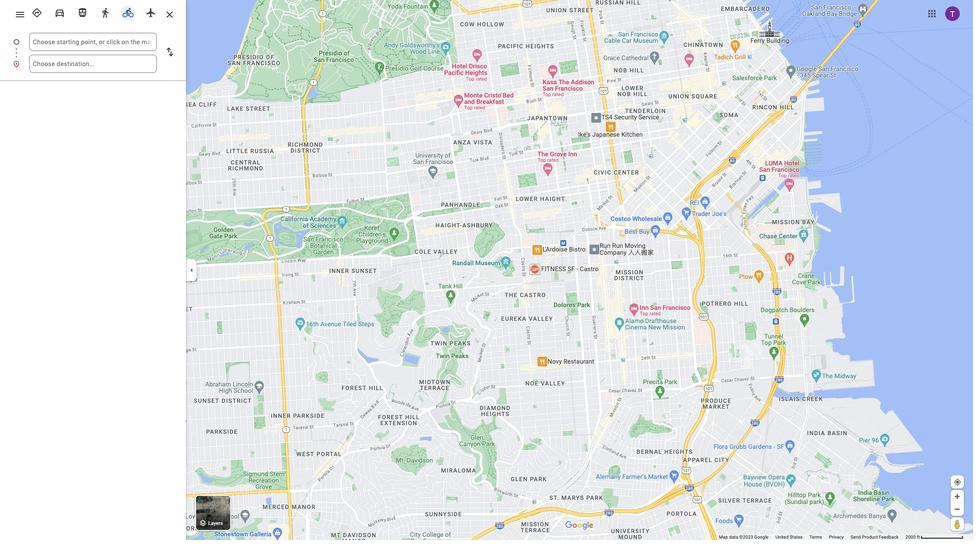 Task type: vqa. For each thing, say whether or not it's contained in the screenshot.
128 US dollars text box on the left bottom of the page
no



Task type: describe. For each thing, give the bounding box(es) containing it.
google
[[755, 535, 769, 540]]

states
[[790, 535, 803, 540]]

google account: tyler black  
(blacklashes1000@gmail.com) image
[[946, 6, 960, 21]]

cycling image
[[123, 7, 134, 18]]

send product feedback
[[851, 535, 899, 540]]

best travel modes image
[[31, 7, 42, 18]]

none radio cycling
[[119, 4, 138, 20]]

2000 ft
[[906, 535, 920, 540]]

feedback
[[879, 535, 899, 540]]

send product feedback button
[[851, 535, 899, 541]]

2000 ft button
[[906, 535, 964, 540]]

map
[[719, 535, 728, 540]]

©2023
[[740, 535, 753, 540]]

united states
[[776, 535, 803, 540]]

2 list item from the top
[[0, 55, 186, 73]]

terms
[[810, 535, 823, 540]]

terms button
[[810, 535, 823, 541]]

product
[[862, 535, 878, 540]]

none radio transit
[[73, 4, 92, 20]]

list inside google maps element
[[0, 33, 186, 73]]

google maps element
[[0, 0, 973, 541]]

none field the choose starting point, or click on the map...
[[33, 33, 153, 51]]

close directions image
[[164, 9, 175, 20]]

united
[[776, 535, 789, 540]]

none radio flights
[[141, 4, 161, 20]]

none field choose destination...
[[33, 55, 153, 73]]

none radio walking
[[96, 4, 115, 20]]

layers
[[208, 521, 223, 527]]



Task type: locate. For each thing, give the bounding box(es) containing it.
reverse starting point and destination image
[[164, 47, 175, 57]]

none radio right driving option
[[73, 4, 92, 20]]

collapse side panel image
[[187, 265, 197, 275]]

footer
[[719, 535, 906, 541]]

2 none radio from the left
[[141, 4, 161, 20]]

list item
[[0, 33, 186, 62], [0, 55, 186, 73]]

show street view coverage image
[[951, 518, 964, 531]]

none radio left close directions icon
[[141, 4, 161, 20]]

none field up choose destination... field in the top left of the page
[[33, 33, 153, 51]]

1 none radio from the left
[[50, 4, 69, 20]]

data
[[729, 535, 738, 540]]

none radio left transit option
[[50, 4, 69, 20]]

show your location image
[[954, 479, 962, 487]]

4 none radio from the left
[[119, 4, 138, 20]]

flights image
[[146, 7, 156, 18]]

footer containing map data ©2023 google
[[719, 535, 906, 541]]

none radio driving
[[50, 4, 69, 20]]

list item down the choose starting point, or click on the map... field
[[0, 55, 186, 73]]

2 none field from the top
[[33, 55, 153, 73]]

transit image
[[77, 7, 88, 18]]

zoom in image
[[954, 494, 961, 500]]

ft
[[917, 535, 920, 540]]

None field
[[33, 33, 153, 51], [33, 55, 153, 73]]

Choose destination... field
[[33, 58, 153, 69]]

united states button
[[776, 535, 803, 541]]

None radio
[[50, 4, 69, 20], [73, 4, 92, 20], [96, 4, 115, 20], [119, 4, 138, 20]]

none radio right walking option
[[119, 4, 138, 20]]

3 none radio from the left
[[96, 4, 115, 20]]

none field down the choose starting point, or click on the map... field
[[33, 55, 153, 73]]

privacy button
[[829, 535, 844, 541]]

privacy
[[829, 535, 844, 540]]

none radio left cycling option
[[96, 4, 115, 20]]

0 horizontal spatial none radio
[[27, 4, 47, 20]]

1 none radio from the left
[[27, 4, 47, 20]]

none field for 2nd list item from the bottom
[[33, 33, 153, 51]]

1 none field from the top
[[33, 33, 153, 51]]

2 none radio from the left
[[73, 4, 92, 20]]

1 vertical spatial none field
[[33, 55, 153, 73]]

footer inside google maps element
[[719, 535, 906, 541]]

Choose starting point, or click on the map... field
[[33, 36, 153, 47]]

2000
[[906, 535, 916, 540]]

none field for second list item from the top of the google maps element
[[33, 55, 153, 73]]

driving image
[[54, 7, 65, 18]]

0 vertical spatial none field
[[33, 33, 153, 51]]

1 horizontal spatial none radio
[[141, 4, 161, 20]]

send
[[851, 535, 861, 540]]

list
[[0, 33, 186, 73]]

zoom out image
[[954, 506, 961, 513]]

list item down transit image
[[0, 33, 186, 62]]

1 list item from the top
[[0, 33, 186, 62]]

None radio
[[27, 4, 47, 20], [141, 4, 161, 20]]

walking image
[[100, 7, 111, 18]]

none radio best travel modes
[[27, 4, 47, 20]]

map data ©2023 google
[[719, 535, 769, 540]]

none radio left driving option
[[27, 4, 47, 20]]



